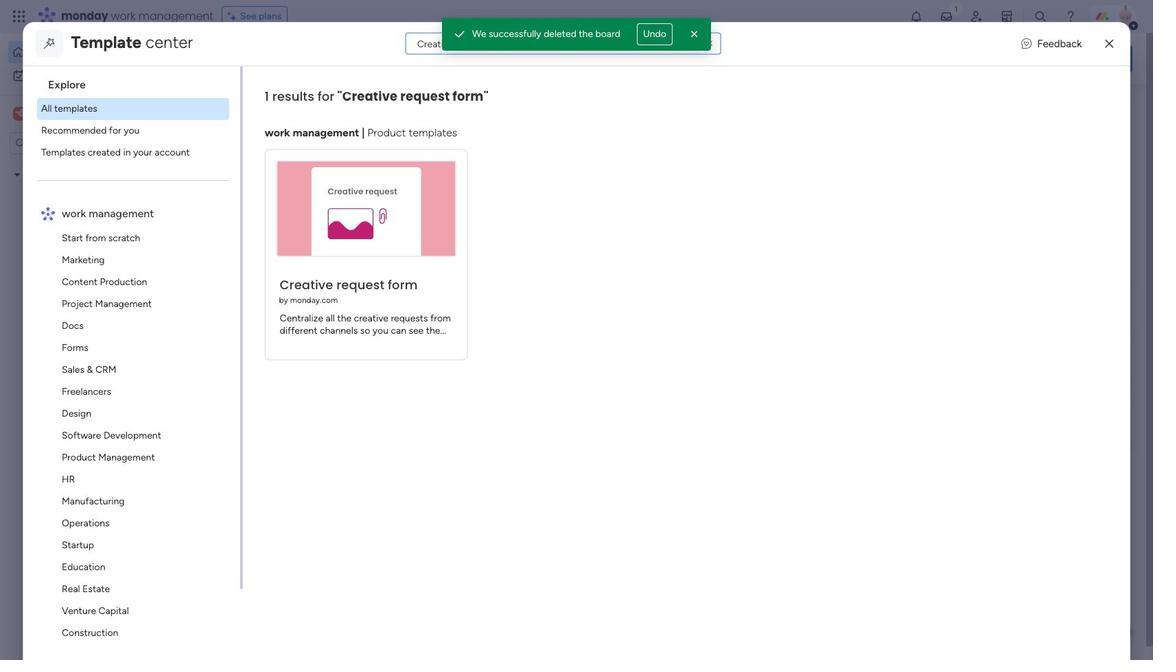Task type: vqa. For each thing, say whether or not it's contained in the screenshot.
the "dashboards"
no



Task type: locate. For each thing, give the bounding box(es) containing it.
close recently visited image
[[212, 112, 229, 128]]

1 horizontal spatial component image
[[454, 272, 466, 284]]

alert
[[442, 18, 711, 51]]

1 image
[[950, 1, 962, 16]]

close image
[[688, 27, 701, 41], [1105, 38, 1114, 49]]

workspace image
[[13, 106, 27, 121], [15, 106, 25, 121]]

getting started element
[[927, 328, 1132, 383]]

0 horizontal spatial component image
[[229, 272, 242, 284]]

see plans image
[[228, 9, 240, 24]]

component image
[[229, 272, 242, 284], [454, 272, 466, 284]]

heading
[[37, 66, 240, 97]]

1 horizontal spatial close image
[[1105, 38, 1114, 49]]

option
[[8, 41, 167, 63], [8, 65, 167, 86], [0, 162, 175, 165]]

0 vertical spatial option
[[8, 41, 167, 63]]

caret down image
[[14, 170, 20, 179]]

v2 user feedback image left v2 bolt switch icon
[[1022, 36, 1032, 51]]

add to favorites image
[[407, 251, 421, 265]]

v2 user feedback image down update feed image
[[938, 51, 948, 66]]

search everything image
[[1034, 10, 1047, 23]]

component image down public board icon
[[229, 272, 242, 284]]

Search by template name, creator or description search field
[[405, 33, 721, 55]]

2 workspace image from the left
[[15, 106, 25, 121]]

public board image
[[454, 251, 469, 266]]

list box
[[29, 66, 243, 661], [0, 160, 175, 372]]

component image down public board image
[[454, 272, 466, 284]]

None search field
[[405, 33, 721, 55]]

monday marketplace image
[[1000, 10, 1014, 23]]

1 component image from the left
[[229, 272, 242, 284]]

v2 user feedback image
[[1022, 36, 1032, 51], [938, 51, 948, 66]]

0 horizontal spatial v2 user feedback image
[[938, 51, 948, 66]]

work management templates element
[[37, 227, 240, 661]]



Task type: describe. For each thing, give the bounding box(es) containing it.
1 horizontal spatial v2 user feedback image
[[1022, 36, 1032, 51]]

2 component image from the left
[[454, 272, 466, 284]]

quick search results list box
[[212, 128, 894, 310]]

ruby anderson image
[[244, 374, 272, 402]]

select product image
[[12, 10, 26, 23]]

1 workspace image from the left
[[13, 106, 27, 121]]

Search in workspace field
[[29, 136, 115, 151]]

update feed image
[[940, 10, 953, 23]]

workspace image
[[235, 556, 268, 589]]

0 horizontal spatial close image
[[688, 27, 701, 41]]

help image
[[1064, 10, 1078, 23]]

v2 bolt switch image
[[1045, 51, 1053, 66]]

2 vertical spatial option
[[0, 162, 175, 165]]

1 vertical spatial option
[[8, 65, 167, 86]]

help center element
[[927, 394, 1132, 449]]

invite members image
[[970, 10, 984, 23]]

clear search image
[[705, 38, 716, 49]]

public board image
[[229, 251, 244, 266]]

explore element
[[37, 97, 240, 163]]

workspace selection element
[[13, 106, 49, 122]]

notifications image
[[909, 10, 923, 23]]

ruby anderson image
[[1115, 5, 1137, 27]]

1 element
[[350, 327, 367, 343]]



